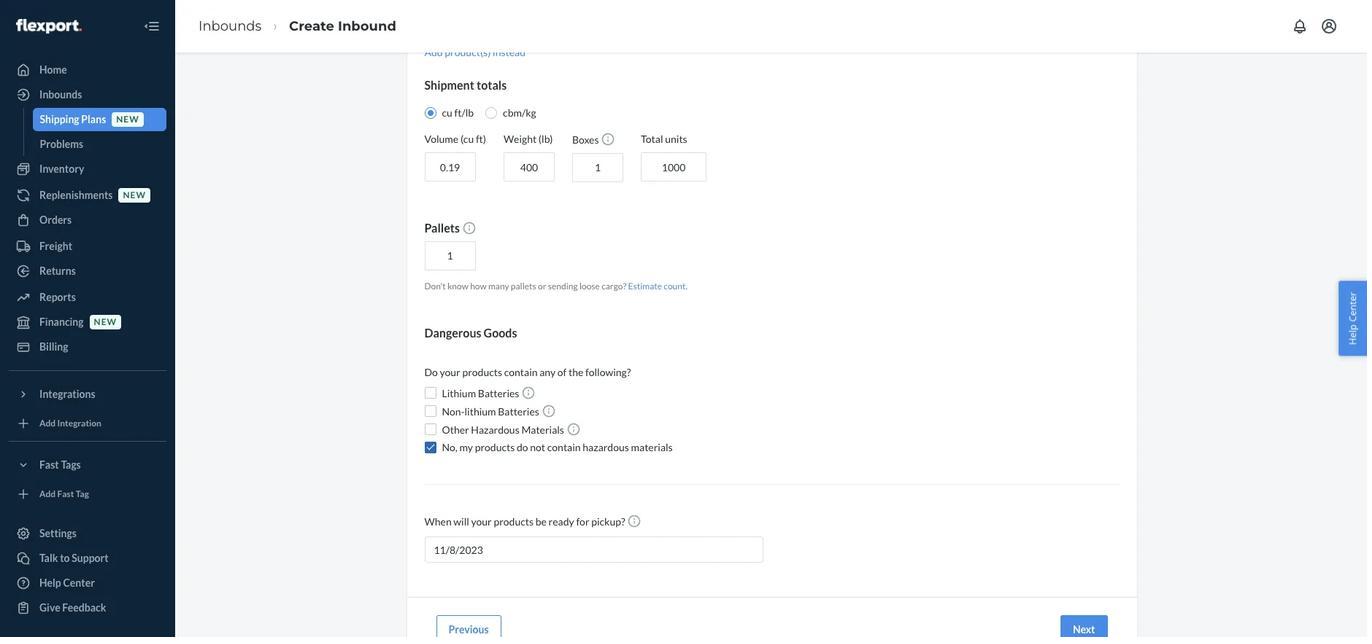 Task type: locate. For each thing, give the bounding box(es) containing it.
2 vertical spatial new
[[94, 317, 117, 328]]

create inbound
[[289, 18, 396, 34]]

1 vertical spatial batteries
[[498, 406, 539, 418]]

add left product(s) at the top of page
[[424, 46, 443, 58]]

add for add product(s) instead
[[424, 46, 443, 58]]

next button
[[1060, 616, 1108, 638]]

2 horizontal spatial 0 text field
[[641, 153, 707, 182]]

0 horizontal spatial inbounds
[[39, 88, 82, 101]]

help center inside help center link
[[39, 577, 95, 590]]

1 vertical spatial help
[[39, 577, 61, 590]]

2 vertical spatial add
[[39, 489, 56, 500]]

inventory link
[[9, 158, 166, 181]]

add fast tag
[[39, 489, 89, 500]]

0 horizontal spatial your
[[440, 366, 460, 379]]

1 vertical spatial center
[[63, 577, 95, 590]]

cbm/kg
[[503, 106, 536, 119]]

1 vertical spatial 0 text field
[[424, 241, 476, 271]]

0 horizontal spatial help center
[[39, 577, 95, 590]]

when
[[424, 516, 452, 528]]

1 vertical spatial contain
[[547, 441, 581, 454]]

add
[[424, 46, 443, 58], [39, 419, 56, 429], [39, 489, 56, 500]]

1 vertical spatial add
[[39, 419, 56, 429]]

do
[[517, 441, 528, 454]]

1 horizontal spatial inbounds link
[[199, 18, 262, 34]]

new up orders link
[[123, 190, 146, 201]]

fast left tags
[[39, 459, 59, 472]]

batteries up other hazardous materials
[[498, 406, 539, 418]]

1 0 text field from the top
[[424, 153, 476, 182]]

previous
[[449, 624, 489, 636]]

products
[[462, 366, 502, 379], [475, 441, 515, 454], [494, 516, 534, 528]]

0 vertical spatial inbounds
[[199, 18, 262, 34]]

0 vertical spatial batteries
[[478, 387, 519, 400]]

2 0 text field from the top
[[424, 241, 476, 271]]

0 vertical spatial 0 text field
[[424, 153, 476, 182]]

shipment
[[424, 78, 474, 92]]

0 text field down weight (lb)
[[504, 153, 555, 182]]

fast tags
[[39, 459, 81, 472]]

no, my products do not contain hazardous materials
[[442, 441, 673, 454]]

give feedback button
[[9, 597, 166, 620]]

1 horizontal spatial your
[[471, 516, 492, 528]]

1 vertical spatial help center
[[39, 577, 95, 590]]

fast tags button
[[9, 454, 166, 477]]

my
[[459, 441, 473, 454]]

None radio
[[424, 107, 436, 119], [485, 107, 497, 119], [424, 107, 436, 119], [485, 107, 497, 119]]

0 text field down units
[[641, 153, 707, 182]]

0 vertical spatial help
[[1346, 325, 1359, 345]]

support
[[72, 553, 109, 565]]

billing
[[39, 341, 68, 353]]

contain left any
[[504, 366, 538, 379]]

your
[[440, 366, 460, 379], [471, 516, 492, 528]]

problems
[[40, 138, 83, 150]]

new down reports link
[[94, 317, 117, 328]]

1 vertical spatial new
[[123, 190, 146, 201]]

inbounds link
[[199, 18, 262, 34], [9, 83, 166, 107]]

cu
[[442, 106, 452, 119]]

0 vertical spatial center
[[1346, 292, 1359, 322]]

will
[[454, 516, 469, 528]]

fast
[[39, 459, 59, 472], [57, 489, 74, 500]]

tag
[[76, 489, 89, 500]]

inbounds link inside breadcrumbs navigation
[[199, 18, 262, 34]]

0 horizontal spatial inbounds link
[[9, 83, 166, 107]]

0 vertical spatial add
[[424, 46, 443, 58]]

1 vertical spatial fast
[[57, 489, 74, 500]]

estimate count button
[[628, 280, 686, 293]]

lithium
[[465, 406, 496, 418]]

integrations button
[[9, 383, 166, 407]]

sending
[[548, 281, 578, 292]]

dangerous
[[424, 326, 481, 340]]

0 vertical spatial fast
[[39, 459, 59, 472]]

lithium
[[442, 387, 476, 400]]

inbounds inside "link"
[[39, 88, 82, 101]]

1 vertical spatial inbounds
[[39, 88, 82, 101]]

products down hazardous at the bottom of page
[[475, 441, 515, 454]]

add integration link
[[9, 412, 166, 436]]

your right do
[[440, 366, 460, 379]]

to
[[60, 553, 70, 565]]

products up lithium batteries in the left bottom of the page
[[462, 366, 502, 379]]

do your products contain any of the following?
[[424, 366, 631, 379]]

0 text field for units
[[641, 153, 707, 182]]

center
[[1346, 292, 1359, 322], [63, 577, 95, 590]]

(cu
[[460, 133, 474, 145]]

problems link
[[32, 133, 166, 156]]

your right will
[[471, 516, 492, 528]]

new
[[116, 114, 139, 125], [123, 190, 146, 201], [94, 317, 117, 328]]

products for contain
[[462, 366, 502, 379]]

new for replenishments
[[123, 190, 146, 201]]

0 vertical spatial your
[[440, 366, 460, 379]]

1 horizontal spatial inbounds
[[199, 18, 262, 34]]

add inside 'button'
[[424, 46, 443, 58]]

0 text field down volume (cu ft)
[[424, 153, 476, 182]]

0 text field
[[504, 153, 555, 182], [641, 153, 707, 182], [572, 153, 623, 182]]

products for do
[[475, 441, 515, 454]]

0 text field down pallets
[[424, 241, 476, 271]]

None checkbox
[[424, 388, 436, 399]]

0 horizontal spatial center
[[63, 577, 95, 590]]

1 horizontal spatial 0 text field
[[572, 153, 623, 182]]

tags
[[61, 459, 81, 472]]

next
[[1073, 624, 1095, 636]]

0 vertical spatial products
[[462, 366, 502, 379]]

1 vertical spatial products
[[475, 441, 515, 454]]

materials
[[521, 424, 564, 436]]

shipping plans
[[40, 113, 106, 126]]

weight
[[504, 133, 537, 145]]

0 vertical spatial contain
[[504, 366, 538, 379]]

home
[[39, 63, 67, 76]]

.
[[686, 281, 688, 292]]

1 horizontal spatial center
[[1346, 292, 1359, 322]]

3 0 text field from the left
[[572, 153, 623, 182]]

0 horizontal spatial 0 text field
[[504, 153, 555, 182]]

1 horizontal spatial help
[[1346, 325, 1359, 345]]

count
[[664, 281, 686, 292]]

new right plans
[[116, 114, 139, 125]]

batteries up non-lithium batteries
[[478, 387, 519, 400]]

0 text field for volume (cu ft)
[[424, 153, 476, 182]]

freight
[[39, 240, 72, 253]]

add left integration
[[39, 419, 56, 429]]

1 0 text field from the left
[[504, 153, 555, 182]]

shipment totals
[[424, 78, 507, 92]]

0 vertical spatial help center
[[1346, 292, 1359, 345]]

0 vertical spatial inbounds link
[[199, 18, 262, 34]]

0 horizontal spatial help
[[39, 577, 61, 590]]

shipping
[[40, 113, 79, 126]]

add down fast tags
[[39, 489, 56, 500]]

total
[[641, 133, 663, 145]]

2 0 text field from the left
[[641, 153, 707, 182]]

totals
[[477, 78, 507, 92]]

0 text field
[[424, 153, 476, 182], [424, 241, 476, 271]]

help inside help center button
[[1346, 325, 1359, 345]]

1 horizontal spatial help center
[[1346, 292, 1359, 345]]

total units
[[641, 133, 687, 145]]

pallets
[[424, 221, 462, 235]]

0 text field down the boxes
[[572, 153, 623, 182]]

0 text field for (lb)
[[504, 153, 555, 182]]

replenishments
[[39, 189, 113, 201]]

give
[[39, 602, 60, 615]]

instead
[[493, 46, 526, 58]]

other hazardous materials
[[442, 424, 566, 436]]

0 horizontal spatial contain
[[504, 366, 538, 379]]

1 vertical spatial your
[[471, 516, 492, 528]]

pickup?
[[591, 516, 625, 528]]

contain right not
[[547, 441, 581, 454]]

boxes
[[572, 133, 601, 146]]

help
[[1346, 325, 1359, 345], [39, 577, 61, 590]]

0 vertical spatial new
[[116, 114, 139, 125]]

fast left 'tag'
[[57, 489, 74, 500]]

add for add integration
[[39, 419, 56, 429]]

returns
[[39, 265, 76, 277]]

products left be
[[494, 516, 534, 528]]

1 vertical spatial inbounds link
[[9, 83, 166, 107]]

add for add fast tag
[[39, 489, 56, 500]]

None checkbox
[[424, 406, 436, 418], [424, 424, 436, 436], [424, 442, 436, 454], [424, 406, 436, 418], [424, 424, 436, 436], [424, 442, 436, 454]]



Task type: describe. For each thing, give the bounding box(es) containing it.
2 vertical spatial products
[[494, 516, 534, 528]]

hazardous
[[583, 441, 629, 454]]

add integration
[[39, 419, 101, 429]]

settings link
[[9, 523, 166, 546]]

any
[[540, 366, 555, 379]]

add product(s) instead button
[[424, 45, 526, 60]]

orders link
[[9, 209, 166, 232]]

dangerous goods
[[424, 326, 517, 340]]

estimate
[[628, 281, 662, 292]]

help center inside help center button
[[1346, 292, 1359, 345]]

know
[[447, 281, 468, 292]]

create
[[289, 18, 334, 34]]

previous button
[[436, 616, 501, 638]]

ft)
[[476, 133, 486, 145]]

integration
[[57, 419, 101, 429]]

add product(s) instead
[[424, 46, 526, 58]]

financing
[[39, 316, 84, 328]]

the
[[569, 366, 583, 379]]

talk to support button
[[9, 547, 166, 571]]

give feedback
[[39, 602, 106, 615]]

inbound
[[338, 18, 396, 34]]

many
[[488, 281, 509, 292]]

center inside button
[[1346, 292, 1359, 322]]

breadcrumbs navigation
[[187, 5, 408, 48]]

reports
[[39, 291, 76, 304]]

units
[[665, 133, 687, 145]]

don't
[[424, 281, 446, 292]]

goods
[[484, 326, 517, 340]]

plans
[[81, 113, 106, 126]]

billing link
[[9, 336, 166, 359]]

do
[[424, 366, 438, 379]]

of
[[557, 366, 567, 379]]

inbounds inside breadcrumbs navigation
[[199, 18, 262, 34]]

add fast tag link
[[9, 483, 166, 507]]

orders
[[39, 214, 72, 226]]

other
[[442, 424, 469, 436]]

hazardous
[[471, 424, 519, 436]]

returns link
[[9, 260, 166, 283]]

or
[[538, 281, 546, 292]]

flexport logo image
[[16, 19, 82, 33]]

following?
[[585, 366, 631, 379]]

weight (lb)
[[504, 133, 553, 145]]

help inside help center link
[[39, 577, 61, 590]]

cargo?
[[602, 281, 626, 292]]

new for financing
[[94, 317, 117, 328]]

materials
[[631, 441, 673, 454]]

lithium batteries
[[442, 387, 521, 400]]

volume
[[424, 133, 459, 145]]

1 horizontal spatial contain
[[547, 441, 581, 454]]

help center link
[[9, 572, 166, 596]]

0 text field for pallets
[[424, 241, 476, 271]]

11/8/2023
[[434, 544, 483, 557]]

open account menu image
[[1320, 18, 1338, 35]]

help center button
[[1339, 281, 1367, 356]]

new for shipping plans
[[116, 114, 139, 125]]

close navigation image
[[143, 18, 161, 35]]

no,
[[442, 441, 458, 454]]

(lb)
[[539, 133, 553, 145]]

be
[[536, 516, 547, 528]]

feedback
[[62, 602, 106, 615]]

product(s)
[[445, 46, 491, 58]]

pallets
[[511, 281, 536, 292]]

open notifications image
[[1291, 18, 1309, 35]]

for
[[576, 516, 589, 528]]

freight link
[[9, 235, 166, 258]]

non-
[[442, 406, 465, 418]]

settings
[[39, 528, 77, 540]]

create inbound link
[[289, 18, 396, 34]]

ft/lb
[[454, 106, 474, 119]]

volume (cu ft)
[[424, 133, 486, 145]]

fast inside dropdown button
[[39, 459, 59, 472]]

how
[[470, 281, 487, 292]]

cu ft/lb
[[442, 106, 474, 119]]

integrations
[[39, 388, 95, 401]]

ready
[[549, 516, 574, 528]]

not
[[530, 441, 545, 454]]

inventory
[[39, 163, 84, 175]]

don't know how many pallets or sending loose cargo? estimate count .
[[424, 281, 688, 292]]

talk
[[39, 553, 58, 565]]

non-lithium batteries
[[442, 406, 541, 418]]



Task type: vqa. For each thing, say whether or not it's contained in the screenshot.
and
no



